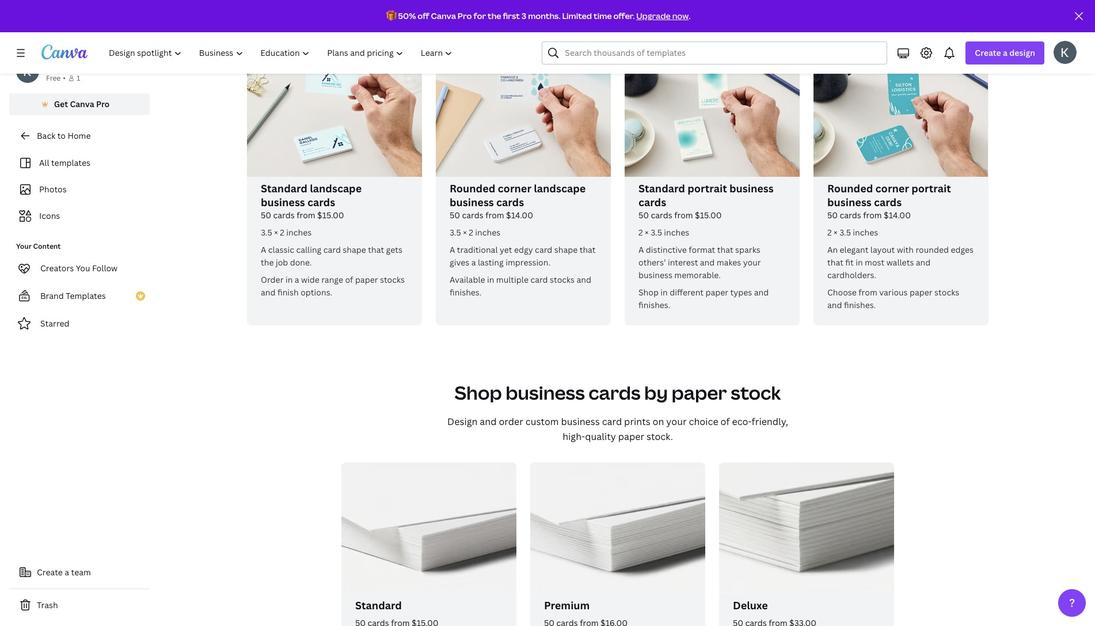 Task type: describe. For each thing, give the bounding box(es) containing it.
a for rounded corner landscape business cards
[[450, 244, 455, 255]]

icons
[[39, 210, 60, 221]]

team
[[71, 567, 91, 578]]

brand templates
[[40, 290, 106, 301]]

rounded corner portrait business cards link
[[828, 182, 976, 209]]

your content
[[16, 241, 61, 251]]

create a team
[[37, 567, 91, 578]]

a for standard landscape business cards
[[261, 244, 266, 255]]

choose
[[828, 287, 857, 298]]

impression.
[[506, 257, 551, 268]]

premium
[[545, 599, 590, 613]]

options.
[[301, 287, 333, 298]]

create a team button
[[9, 561, 150, 584]]

1 horizontal spatial standard
[[356, 599, 402, 613]]

design
[[1010, 47, 1036, 58]]

deluxe image
[[720, 463, 895, 594]]

pro inside button
[[96, 99, 110, 109]]

business inside 'standard portrait business cards 50 cards from $15.00'
[[730, 182, 774, 195]]

card inside the a classic calling card shape that gets the job done.
[[324, 244, 341, 255]]

landscape inside standard landscape business cards 50 cards from $15.00
[[310, 182, 362, 195]]

rounded corner landscape business cards image
[[436, 46, 611, 177]]

to
[[57, 130, 66, 141]]

50%
[[398, 10, 416, 21]]

memorable.
[[675, 270, 721, 281]]

first
[[503, 10, 520, 21]]

a inside button
[[65, 567, 69, 578]]

rounded corner portrait business cards 50 cards from $14.00
[[828, 182, 952, 221]]

interest
[[668, 257, 699, 268]]

card inside design and order custom business card prints on your choice of eco-friendly, high-quality paper stock.
[[603, 415, 622, 428]]

yet
[[500, 244, 513, 255]]

quality
[[586, 430, 616, 443]]

distinctive
[[646, 244, 687, 255]]

from inside standard landscape business cards 50 cards from $15.00
[[297, 210, 316, 221]]

from inside choose from various paper stocks and finishes.
[[859, 287, 878, 298]]

standard portrait business cards link
[[639, 182, 787, 209]]

standard image
[[342, 463, 517, 594]]

templates
[[66, 290, 106, 301]]

rounded corner portrait business cards image
[[814, 46, 989, 177]]

create for create a design
[[976, 47, 1002, 58]]

wallets
[[887, 257, 915, 268]]

multiple
[[497, 274, 529, 285]]

off
[[418, 10, 430, 21]]

creators
[[40, 263, 74, 274]]

elegant
[[840, 244, 869, 255]]

card inside available in multiple card stocks and finishes.
[[531, 274, 548, 285]]

shape inside the a classic calling card shape that gets the job done.
[[343, 244, 366, 255]]

now
[[673, 10, 689, 21]]

rounded for rounded corner landscape business cards
[[450, 182, 496, 195]]

months.
[[528, 10, 561, 21]]

and inside design and order custom business card prints on your choice of eco-friendly, high-quality paper stock.
[[480, 415, 497, 428]]

2 × 3.5 inches for 50
[[639, 227, 690, 238]]

choose from various paper stocks and finishes.
[[828, 287, 960, 311]]

50 inside 'standard portrait business cards 50 cards from $15.00'
[[639, 210, 649, 221]]

choice
[[689, 415, 719, 428]]

calling
[[296, 244, 322, 255]]

job
[[276, 257, 288, 268]]

standard portrait business cards image
[[625, 46, 800, 177]]

gives
[[450, 257, 470, 268]]

stock.
[[647, 430, 673, 443]]

business inside rounded corner landscape business cards 50 cards from $14.00
[[450, 195, 494, 209]]

a inside a traditional yet edgy card shape that gives a lasting impression.
[[472, 257, 476, 268]]

finishes. for standard portrait business cards
[[639, 300, 671, 311]]

3.5 × 2 inches for cards
[[450, 227, 501, 238]]

business inside standard landscape business cards 50 cards from $15.00
[[261, 195, 305, 209]]

fit
[[846, 257, 854, 268]]

Search search field
[[565, 42, 881, 64]]

portrait inside 'standard portrait business cards 50 cards from $15.00'
[[688, 182, 728, 195]]

upgrade now button
[[637, 10, 689, 21]]

brand
[[40, 290, 64, 301]]

sparks
[[736, 244, 761, 255]]

1 3.5 from the left
[[261, 227, 272, 238]]

finishes. for rounded corner landscape business cards
[[450, 287, 482, 298]]

friendly,
[[752, 415, 789, 428]]

1 horizontal spatial canva
[[431, 10, 456, 21]]

shop business cards by paper stock
[[455, 380, 782, 405]]

others'
[[639, 257, 666, 268]]

get
[[54, 99, 68, 109]]

1
[[77, 73, 80, 83]]

a distinctive format that sparks others' interest and makes your business memorable.
[[639, 244, 761, 281]]

edges
[[952, 244, 974, 255]]

creators you follow
[[40, 263, 118, 274]]

deluxe
[[734, 599, 769, 613]]

🎁
[[386, 10, 397, 21]]

inches for standard landscape business cards
[[287, 227, 312, 238]]

3
[[522, 10, 527, 21]]

range
[[322, 274, 343, 285]]

all templates
[[39, 157, 90, 168]]

get canva pro
[[54, 99, 110, 109]]

get canva pro button
[[9, 93, 150, 115]]

photos
[[39, 184, 67, 195]]

inches for rounded corner landscape business cards
[[476, 227, 501, 238]]

3 2 from the left
[[639, 227, 643, 238]]

2 3.5 from the left
[[450, 227, 461, 238]]

trash link
[[9, 594, 150, 617]]

follow
[[92, 263, 118, 274]]

rounded corner landscape business cards 50 cards from $14.00
[[450, 182, 586, 221]]

an
[[828, 244, 838, 255]]

a classic calling card shape that gets the job done.
[[261, 244, 403, 268]]

of inside order in a wide range of paper stocks and finish options.
[[345, 274, 353, 285]]

create a design button
[[966, 41, 1045, 65]]

rounded for rounded corner portrait business cards
[[828, 182, 874, 195]]

prints
[[625, 415, 651, 428]]

content
[[33, 241, 61, 251]]

format
[[689, 244, 716, 255]]

$15.00 for landscape
[[318, 210, 344, 221]]

paper inside shop in different paper types and finishes.
[[706, 287, 729, 298]]

$15.00 for portrait
[[696, 210, 722, 221]]

in for standard landscape business cards
[[286, 274, 293, 285]]

back
[[37, 130, 55, 141]]

from inside rounded corner landscape business cards 50 cards from $14.00
[[486, 210, 505, 221]]

various
[[880, 287, 908, 298]]

corner for portrait
[[876, 182, 910, 195]]

lasting
[[478, 257, 504, 268]]



Task type: locate. For each thing, give the bounding box(es) containing it.
rounded
[[916, 244, 950, 255]]

1 horizontal spatial landscape
[[534, 182, 586, 195]]

× up 'classic' at the left top of page
[[274, 227, 278, 238]]

2 horizontal spatial standard
[[639, 182, 686, 195]]

0 horizontal spatial portrait
[[688, 182, 728, 195]]

$14.00 for landscape
[[507, 210, 534, 221]]

2 $15.00 from the left
[[696, 210, 722, 221]]

1 × from the left
[[274, 227, 278, 238]]

kendall parks image
[[1054, 41, 1077, 64]]

50 up traditional
[[450, 210, 460, 221]]

finish
[[278, 287, 299, 298]]

all templates link
[[16, 152, 143, 174]]

that inside an elegant layout with rounded edges that fit in most wallets and cardholders.
[[828, 257, 844, 268]]

from down standard portrait business cards link
[[675, 210, 694, 221]]

1 horizontal spatial $15.00
[[696, 210, 722, 221]]

finishes. down choose
[[845, 300, 877, 311]]

🎁 50% off canva pro for the first 3 months. limited time offer. upgrade now .
[[386, 10, 691, 21]]

paper down prints
[[619, 430, 645, 443]]

shape inside a traditional yet edgy card shape that gives a lasting impression.
[[555, 244, 578, 255]]

1 $14.00 from the left
[[507, 210, 534, 221]]

classic
[[268, 244, 294, 255]]

3.5 up traditional
[[450, 227, 461, 238]]

× for standard landscape business cards
[[274, 227, 278, 238]]

0 horizontal spatial finishes.
[[450, 287, 482, 298]]

home
[[68, 130, 91, 141]]

1 horizontal spatial corner
[[876, 182, 910, 195]]

1 horizontal spatial a
[[450, 244, 455, 255]]

0 horizontal spatial stocks
[[380, 274, 405, 285]]

inches up elegant at the top of page
[[854, 227, 879, 238]]

the right for
[[488, 10, 502, 21]]

design and order custom business card prints on your choice of eco-friendly, high-quality paper stock.
[[448, 415, 789, 443]]

finishes.
[[450, 287, 482, 298], [639, 300, 671, 311], [845, 300, 877, 311]]

create left design
[[976, 47, 1002, 58]]

2 shape from the left
[[555, 244, 578, 255]]

paper left types
[[706, 287, 729, 298]]

None search field
[[542, 41, 888, 65]]

paper right range
[[355, 274, 378, 285]]

brand templates link
[[9, 285, 150, 308]]

most
[[865, 257, 885, 268]]

1 horizontal spatial pro
[[458, 10, 472, 21]]

order in a wide range of paper stocks and finish options.
[[261, 274, 405, 298]]

a inside order in a wide range of paper stocks and finish options.
[[295, 274, 299, 285]]

1 $15.00 from the left
[[318, 210, 344, 221]]

1 3.5 × 2 inches from the left
[[261, 227, 312, 238]]

1 landscape from the left
[[310, 182, 362, 195]]

in left the different
[[661, 287, 668, 298]]

stocks down the impression.
[[550, 274, 575, 285]]

3.5 up 'classic' at the left top of page
[[261, 227, 272, 238]]

50 up an
[[828, 210, 838, 221]]

2 landscape from the left
[[534, 182, 586, 195]]

a left 'classic' at the left top of page
[[261, 244, 266, 255]]

finishes. inside shop in different paper types and finishes.
[[639, 300, 671, 311]]

1 horizontal spatial shape
[[555, 244, 578, 255]]

order
[[261, 274, 284, 285]]

of right range
[[345, 274, 353, 285]]

rounded corner landscape business cards link
[[450, 182, 598, 209]]

shape right "edgy"
[[555, 244, 578, 255]]

0 horizontal spatial shop
[[455, 380, 502, 405]]

1 2 × 3.5 inches from the left
[[639, 227, 690, 238]]

create for create a team
[[37, 567, 63, 578]]

$14.00 inside rounded corner portrait business cards 50 cards from $14.00
[[885, 210, 912, 221]]

a inside the a classic calling card shape that gets the job done.
[[261, 244, 266, 255]]

3 inches from the left
[[665, 227, 690, 238]]

.
[[689, 10, 691, 21]]

card down the impression.
[[531, 274, 548, 285]]

a up gives
[[450, 244, 455, 255]]

1 horizontal spatial stocks
[[550, 274, 575, 285]]

× for standard portrait business cards
[[645, 227, 649, 238]]

free •
[[46, 73, 66, 83]]

from inside rounded corner portrait business cards 50 cards from $14.00
[[864, 210, 883, 221]]

your inside design and order custom business card prints on your choice of eco-friendly, high-quality paper stock.
[[667, 415, 687, 428]]

shop for shop business cards by paper stock
[[455, 380, 502, 405]]

paper right various at the top right of page
[[910, 287, 933, 298]]

2 × 3.5 inches up elegant at the top of page
[[828, 227, 879, 238]]

× up distinctive
[[645, 227, 649, 238]]

paper inside design and order custom business card prints on your choice of eco-friendly, high-quality paper stock.
[[619, 430, 645, 443]]

layout
[[871, 244, 896, 255]]

a for standard portrait business cards
[[639, 244, 644, 255]]

available
[[450, 274, 485, 285]]

stocks for rounded corner portrait business cards
[[935, 287, 960, 298]]

create a design
[[976, 47, 1036, 58]]

50 inside rounded corner landscape business cards 50 cards from $14.00
[[450, 210, 460, 221]]

0 horizontal spatial the
[[261, 257, 274, 268]]

a up others'
[[639, 244, 644, 255]]

$14.00 inside rounded corner landscape business cards 50 cards from $14.00
[[507, 210, 534, 221]]

rounded inside rounded corner landscape business cards 50 cards from $14.00
[[450, 182, 496, 195]]

0 vertical spatial your
[[744, 257, 761, 268]]

0 horizontal spatial corner
[[498, 182, 532, 195]]

in right fit
[[856, 257, 864, 268]]

0 horizontal spatial your
[[667, 415, 687, 428]]

in up finish
[[286, 274, 293, 285]]

inches up traditional
[[476, 227, 501, 238]]

wide
[[301, 274, 320, 285]]

of left eco- at bottom
[[721, 415, 730, 428]]

standard for standard portrait business cards
[[639, 182, 686, 195]]

2 $14.00 from the left
[[885, 210, 912, 221]]

order
[[499, 415, 524, 428]]

stocks for rounded corner landscape business cards
[[550, 274, 575, 285]]

1 vertical spatial canva
[[70, 99, 94, 109]]

50 inside rounded corner portrait business cards 50 cards from $14.00
[[828, 210, 838, 221]]

from
[[297, 210, 316, 221], [486, 210, 505, 221], [675, 210, 694, 221], [864, 210, 883, 221], [859, 287, 878, 298]]

a down traditional
[[472, 257, 476, 268]]

in inside an elegant layout with rounded edges that fit in most wallets and cardholders.
[[856, 257, 864, 268]]

finishes. down available
[[450, 287, 482, 298]]

1 inches from the left
[[287, 227, 312, 238]]

a traditional yet edgy card shape that gives a lasting impression.
[[450, 244, 596, 268]]

icons link
[[16, 205, 143, 227]]

1 vertical spatial the
[[261, 257, 274, 268]]

business inside rounded corner portrait business cards 50 cards from $14.00
[[828, 195, 872, 209]]

pro left for
[[458, 10, 472, 21]]

0 horizontal spatial $14.00
[[507, 210, 534, 221]]

available in multiple card stocks and finishes.
[[450, 274, 592, 298]]

card inside a traditional yet edgy card shape that gives a lasting impression.
[[535, 244, 553, 255]]

and inside choose from various paper stocks and finishes.
[[828, 300, 843, 311]]

2 × 3.5 inches up distinctive
[[639, 227, 690, 238]]

stocks inside available in multiple card stocks and finishes.
[[550, 274, 575, 285]]

business inside design and order custom business card prints on your choice of eco-friendly, high-quality paper stock.
[[561, 415, 600, 428]]

50 inside standard landscape business cards 50 cards from $15.00
[[261, 210, 271, 221]]

× up traditional
[[463, 227, 467, 238]]

3.5 × 2 inches for 50
[[261, 227, 312, 238]]

1 vertical spatial of
[[721, 415, 730, 428]]

3 50 from the left
[[639, 210, 649, 221]]

2 horizontal spatial stocks
[[935, 287, 960, 298]]

personal
[[46, 61, 80, 71]]

0 horizontal spatial 3.5 × 2 inches
[[261, 227, 312, 238]]

× for rounded corner portrait business cards
[[834, 227, 838, 238]]

1 50 from the left
[[261, 210, 271, 221]]

shop inside shop in different paper types and finishes.
[[639, 287, 659, 298]]

you
[[76, 263, 90, 274]]

3.5
[[261, 227, 272, 238], [450, 227, 461, 238], [651, 227, 663, 238], [840, 227, 852, 238]]

0 horizontal spatial landscape
[[310, 182, 362, 195]]

of
[[345, 274, 353, 285], [721, 415, 730, 428]]

rounded
[[450, 182, 496, 195], [828, 182, 874, 195]]

the
[[488, 10, 502, 21], [261, 257, 274, 268]]

inches up distinctive
[[665, 227, 690, 238]]

2 inches from the left
[[476, 227, 501, 238]]

1 shape from the left
[[343, 244, 366, 255]]

from inside 'standard portrait business cards 50 cards from $15.00'
[[675, 210, 694, 221]]

in inside available in multiple card stocks and finishes.
[[487, 274, 495, 285]]

standard landscape business cards 50 cards from $15.00
[[261, 182, 362, 221]]

creators you follow link
[[9, 257, 150, 280]]

1 2 from the left
[[280, 227, 285, 238]]

1 horizontal spatial 3.5 × 2 inches
[[450, 227, 501, 238]]

and inside available in multiple card stocks and finishes.
[[577, 274, 592, 285]]

standard landscape business cards image
[[247, 46, 422, 177]]

that
[[368, 244, 384, 255], [580, 244, 596, 255], [718, 244, 734, 255], [828, 257, 844, 268]]

inches for rounded corner portrait business cards
[[854, 227, 879, 238]]

0 horizontal spatial shape
[[343, 244, 366, 255]]

top level navigation element
[[101, 41, 463, 65]]

0 vertical spatial canva
[[431, 10, 456, 21]]

standard for standard landscape business cards
[[261, 182, 308, 195]]

a left design
[[1004, 47, 1008, 58]]

inches up calling
[[287, 227, 312, 238]]

4 × from the left
[[834, 227, 838, 238]]

2 × 3.5 inches
[[639, 227, 690, 238], [828, 227, 879, 238]]

your down sparks
[[744, 257, 761, 268]]

0 horizontal spatial create
[[37, 567, 63, 578]]

0 horizontal spatial $15.00
[[318, 210, 344, 221]]

3.5 × 2 inches up traditional
[[450, 227, 501, 238]]

traditional
[[457, 244, 498, 255]]

2 50 from the left
[[450, 210, 460, 221]]

0 vertical spatial shop
[[639, 287, 659, 298]]

3.5 up elegant at the top of page
[[840, 227, 852, 238]]

from up calling
[[297, 210, 316, 221]]

a
[[261, 244, 266, 255], [450, 244, 455, 255], [639, 244, 644, 255]]

your right on
[[667, 415, 687, 428]]

2 3.5 × 2 inches from the left
[[450, 227, 501, 238]]

the inside the a classic calling card shape that gets the job done.
[[261, 257, 274, 268]]

paper inside choose from various paper stocks and finishes.
[[910, 287, 933, 298]]

card up the impression.
[[535, 244, 553, 255]]

and inside an elegant layout with rounded edges that fit in most wallets and cardholders.
[[917, 257, 931, 268]]

1 horizontal spatial rounded
[[828, 182, 874, 195]]

canva inside button
[[70, 99, 94, 109]]

the left job
[[261, 257, 274, 268]]

of inside design and order custom business card prints on your choice of eco-friendly, high-quality paper stock.
[[721, 415, 730, 428]]

0 vertical spatial the
[[488, 10, 502, 21]]

custom
[[526, 415, 559, 428]]

back to home
[[37, 130, 91, 141]]

in down lasting
[[487, 274, 495, 285]]

3 × from the left
[[645, 227, 649, 238]]

0 vertical spatial of
[[345, 274, 353, 285]]

in for rounded corner landscape business cards
[[487, 274, 495, 285]]

2 portrait from the left
[[912, 182, 952, 195]]

makes
[[717, 257, 742, 268]]

1 horizontal spatial shop
[[639, 287, 659, 298]]

from down cardholders.
[[859, 287, 878, 298]]

2 rounded from the left
[[828, 182, 874, 195]]

portrait inside rounded corner portrait business cards 50 cards from $14.00
[[912, 182, 952, 195]]

finishes. inside choose from various paper stocks and finishes.
[[845, 300, 877, 311]]

card right calling
[[324, 244, 341, 255]]

create left team
[[37, 567, 63, 578]]

2 2 × 3.5 inches from the left
[[828, 227, 879, 238]]

that inside the a classic calling card shape that gets the job done.
[[368, 244, 384, 255]]

in inside shop in different paper types and finishes.
[[661, 287, 668, 298]]

2 × from the left
[[463, 227, 467, 238]]

corner inside rounded corner landscape business cards 50 cards from $14.00
[[498, 182, 532, 195]]

50 up 'classic' at the left top of page
[[261, 210, 271, 221]]

stocks down rounded
[[935, 287, 960, 298]]

× for rounded corner landscape business cards
[[463, 227, 467, 238]]

2 horizontal spatial finishes.
[[845, 300, 877, 311]]

0 vertical spatial pro
[[458, 10, 472, 21]]

and inside a distinctive format that sparks others' interest and makes your business memorable.
[[701, 257, 715, 268]]

a left team
[[65, 567, 69, 578]]

photos link
[[16, 179, 143, 201]]

2 up an
[[828, 227, 832, 238]]

0 horizontal spatial rounded
[[450, 182, 496, 195]]

1 vertical spatial pro
[[96, 99, 110, 109]]

4 50 from the left
[[828, 210, 838, 221]]

canva right get at the top left of the page
[[70, 99, 94, 109]]

1 portrait from the left
[[688, 182, 728, 195]]

corner for landscape
[[498, 182, 532, 195]]

$15.00 down the standard landscape business cards link
[[318, 210, 344, 221]]

standard landscape business cards link
[[261, 182, 409, 209]]

that inside a distinctive format that sparks others' interest and makes your business memorable.
[[718, 244, 734, 255]]

for
[[474, 10, 486, 21]]

cards
[[308, 195, 335, 209], [497, 195, 524, 209], [639, 195, 667, 209], [875, 195, 902, 209], [273, 210, 295, 221], [462, 210, 484, 221], [651, 210, 673, 221], [840, 210, 862, 221], [589, 380, 641, 405]]

2 up 'classic' at the left top of page
[[280, 227, 285, 238]]

a inside a traditional yet edgy card shape that gives a lasting impression.
[[450, 244, 455, 255]]

3.5 × 2 inches up 'classic' at the left top of page
[[261, 227, 312, 238]]

4 2 from the left
[[828, 227, 832, 238]]

$14.00 for portrait
[[885, 210, 912, 221]]

business inside a distinctive format that sparks others' interest and makes your business memorable.
[[639, 270, 673, 281]]

a inside a distinctive format that sparks others' interest and makes your business memorable.
[[639, 244, 644, 255]]

2 up others'
[[639, 227, 643, 238]]

shape
[[343, 244, 366, 255], [555, 244, 578, 255]]

4 inches from the left
[[854, 227, 879, 238]]

1 vertical spatial shop
[[455, 380, 502, 405]]

2 horizontal spatial a
[[639, 244, 644, 255]]

landscape
[[310, 182, 362, 195], [534, 182, 586, 195]]

in inside order in a wide range of paper stocks and finish options.
[[286, 274, 293, 285]]

canva right off in the top left of the page
[[431, 10, 456, 21]]

1 vertical spatial your
[[667, 415, 687, 428]]

1 horizontal spatial of
[[721, 415, 730, 428]]

paper inside order in a wide range of paper stocks and finish options.
[[355, 274, 378, 285]]

0 horizontal spatial canva
[[70, 99, 94, 109]]

edgy
[[515, 244, 533, 255]]

0 vertical spatial create
[[976, 47, 1002, 58]]

2 × 3.5 inches for cards
[[828, 227, 879, 238]]

cardholders.
[[828, 270, 877, 281]]

in for standard portrait business cards
[[661, 287, 668, 298]]

× up an
[[834, 227, 838, 238]]

50 up distinctive
[[639, 210, 649, 221]]

finishes. for rounded corner portrait business cards
[[845, 300, 877, 311]]

templates
[[51, 157, 90, 168]]

$15.00 inside standard landscape business cards 50 cards from $15.00
[[318, 210, 344, 221]]

shop down others'
[[639, 287, 659, 298]]

back to home link
[[9, 124, 150, 148]]

create inside dropdown button
[[976, 47, 1002, 58]]

0 horizontal spatial standard
[[261, 182, 308, 195]]

shop up design
[[455, 380, 502, 405]]

high-
[[563, 430, 586, 443]]

0 horizontal spatial 2 × 3.5 inches
[[639, 227, 690, 238]]

an elegant layout with rounded edges that fit in most wallets and cardholders.
[[828, 244, 974, 281]]

design
[[448, 415, 478, 428]]

time
[[594, 10, 612, 21]]

pro up back to home link
[[96, 99, 110, 109]]

2 corner from the left
[[876, 182, 910, 195]]

different
[[670, 287, 704, 298]]

that inside a traditional yet edgy card shape that gives a lasting impression.
[[580, 244, 596, 255]]

1 horizontal spatial your
[[744, 257, 761, 268]]

0 horizontal spatial pro
[[96, 99, 110, 109]]

with
[[898, 244, 914, 255]]

1 corner from the left
[[498, 182, 532, 195]]

finishes. down the different
[[639, 300, 671, 311]]

shop for shop in different paper types and finishes.
[[639, 287, 659, 298]]

1 a from the left
[[261, 244, 266, 255]]

stocks inside order in a wide range of paper stocks and finish options.
[[380, 274, 405, 285]]

1 horizontal spatial the
[[488, 10, 502, 21]]

landscape inside rounded corner landscape business cards 50 cards from $14.00
[[534, 182, 586, 195]]

from down rounded corner landscape business cards link
[[486, 210, 505, 221]]

shape up range
[[343, 244, 366, 255]]

stocks inside choose from various paper stocks and finishes.
[[935, 287, 960, 298]]

finishes. inside available in multiple card stocks and finishes.
[[450, 287, 482, 298]]

stock
[[731, 380, 782, 405]]

1 horizontal spatial $14.00
[[885, 210, 912, 221]]

starred link
[[9, 312, 150, 335]]

$15.00 inside 'standard portrait business cards 50 cards from $15.00'
[[696, 210, 722, 221]]

0 horizontal spatial of
[[345, 274, 353, 285]]

2 2 from the left
[[469, 227, 474, 238]]

types
[[731, 287, 753, 298]]

and inside shop in different paper types and finishes.
[[755, 287, 769, 298]]

1 rounded from the left
[[450, 182, 496, 195]]

1 horizontal spatial finishes.
[[639, 300, 671, 311]]

and inside order in a wide range of paper stocks and finish options.
[[261, 287, 276, 298]]

0 horizontal spatial a
[[261, 244, 266, 255]]

3 3.5 from the left
[[651, 227, 663, 238]]

paper up choice
[[672, 380, 728, 405]]

2 a from the left
[[450, 244, 455, 255]]

inches for standard portrait business cards
[[665, 227, 690, 238]]

3.5 up distinctive
[[651, 227, 663, 238]]

2 up traditional
[[469, 227, 474, 238]]

create inside button
[[37, 567, 63, 578]]

$14.00 down rounded corner portrait business cards link
[[885, 210, 912, 221]]

stocks down gets
[[380, 274, 405, 285]]

1 horizontal spatial create
[[976, 47, 1002, 58]]

4 3.5 from the left
[[840, 227, 852, 238]]

gets
[[386, 244, 403, 255]]

1 horizontal spatial portrait
[[912, 182, 952, 195]]

your inside a distinctive format that sparks others' interest and makes your business memorable.
[[744, 257, 761, 268]]

$14.00 down rounded corner landscape business cards link
[[507, 210, 534, 221]]

from down rounded corner portrait business cards link
[[864, 210, 883, 221]]

corner inside rounded corner portrait business cards 50 cards from $14.00
[[876, 182, 910, 195]]

standard inside 'standard portrait business cards 50 cards from $15.00'
[[639, 182, 686, 195]]

a left wide
[[295, 274, 299, 285]]

a inside dropdown button
[[1004, 47, 1008, 58]]

limited
[[563, 10, 592, 21]]

paper
[[355, 274, 378, 285], [706, 287, 729, 298], [910, 287, 933, 298], [672, 380, 728, 405], [619, 430, 645, 443]]

3 a from the left
[[639, 244, 644, 255]]

standard inside standard landscape business cards 50 cards from $15.00
[[261, 182, 308, 195]]

premium image
[[531, 463, 706, 594]]

$15.00 down standard portrait business cards link
[[696, 210, 722, 221]]

card up quality
[[603, 415, 622, 428]]

rounded inside rounded corner portrait business cards 50 cards from $14.00
[[828, 182, 874, 195]]

1 vertical spatial create
[[37, 567, 63, 578]]

standard portrait business cards 50 cards from $15.00
[[639, 182, 774, 221]]

1 horizontal spatial 2 × 3.5 inches
[[828, 227, 879, 238]]



Task type: vqa. For each thing, say whether or not it's contained in the screenshot.
Start
no



